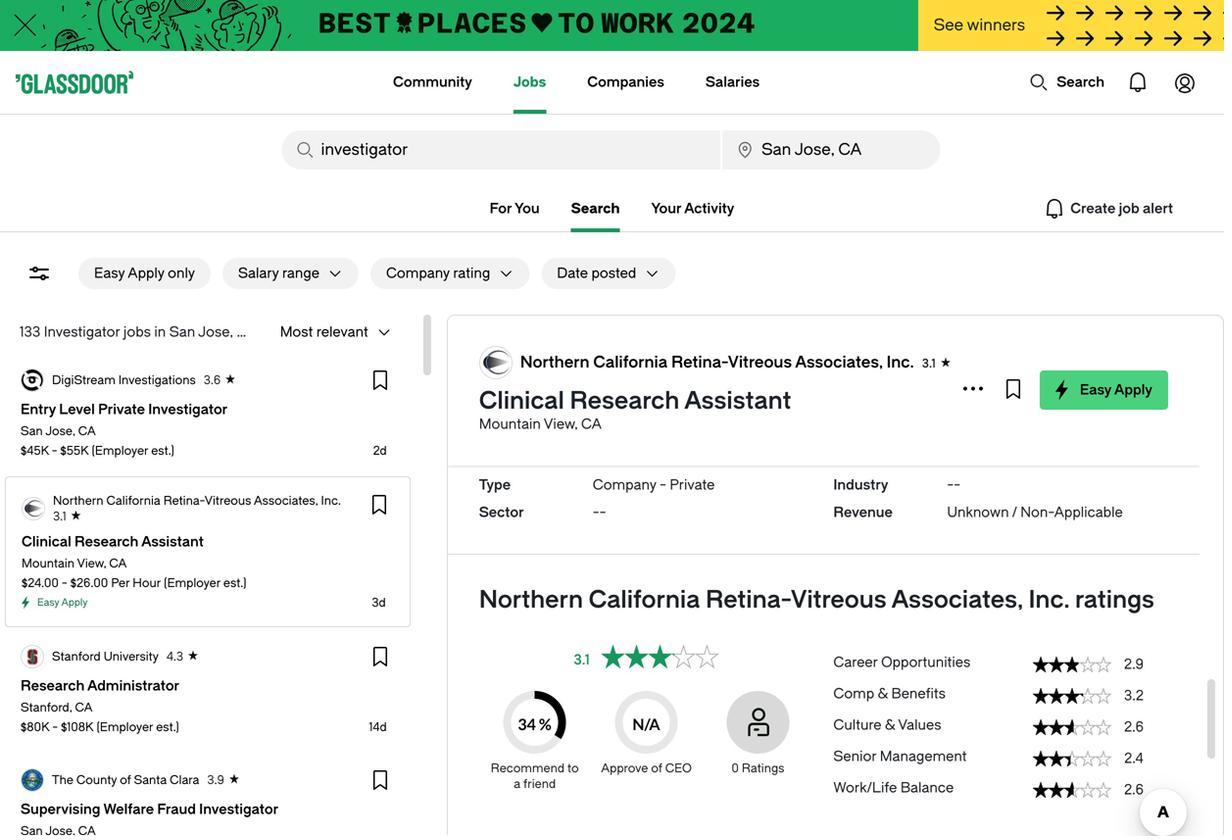 Task type: locate. For each thing, give the bounding box(es) containing it.
retina- for northern california retina-vitreous associates, inc. logo to the right
[[672, 353, 728, 372]]

ca up $108k
[[75, 701, 93, 715]]

easy apply inside jobs list element
[[37, 597, 88, 608]]

3.1 left 3.1 stars out of 5 image
[[574, 652, 590, 668]]

1 vertical spatial --
[[947, 477, 961, 493]]

1 vertical spatial easy
[[1080, 382, 1112, 398]]

1 horizontal spatial mountain
[[479, 416, 541, 432]]

- inside stanford, ca $80k - $108k (employer est.)
[[52, 721, 58, 734]]

northern california retina-vitreous associates, inc. logo image
[[480, 347, 512, 378], [23, 498, 44, 520]]

salary right or
[[703, 268, 741, 284]]

northern down $55k
[[53, 494, 103, 508]]

(employer right $108k
[[97, 721, 153, 734]]

2 2.6 from the top
[[1124, 782, 1144, 798]]

company left rating
[[386, 265, 450, 281]]

1 vertical spatial company
[[479, 389, 590, 417]]

14d
[[369, 721, 387, 734]]

northern down the see at the top
[[520, 353, 590, 372]]

of left ceo
[[651, 762, 663, 775]]

easy apply inside button
[[1080, 382, 1153, 398]]

their
[[805, 268, 834, 284]]

1 horizontal spatial if
[[1123, 268, 1131, 284]]

1 vertical spatial search
[[571, 200, 620, 217]]

jose, inside san jose, ca $45k - $55k (employer est.)
[[45, 425, 75, 438]]

senior
[[834, 749, 877, 765]]

mountain view, ca $24.00 - $26.00 per hour (employer est.)
[[22, 557, 247, 590]]

1 vertical spatial northern
[[53, 494, 103, 508]]

northern california retina-vitreous associates, inc. logo image down $45k
[[23, 498, 44, 520]]

2 none field from the left
[[723, 130, 941, 170]]

0 horizontal spatial none field
[[282, 130, 721, 170]]

0 vertical spatial company
[[386, 265, 450, 281]]

2 horizontal spatial apply
[[1115, 382, 1153, 398]]

1 horizontal spatial easy apply
[[1080, 382, 1153, 398]]

0 horizontal spatial mountain
[[22, 557, 75, 571]]

0 horizontal spatial if
[[479, 268, 487, 284]]

(employer inside mountain view, ca $24.00 - $26.00 per hour (employer est.)
[[164, 576, 221, 590]]

0 vertical spatial easy
[[94, 265, 125, 281]]

stanford university logo image
[[22, 646, 43, 668]]

"glassdoor down job
[[1090, 288, 1163, 304]]

retina- for northern california retina-vitreous associates, inc. logo inside the jobs list element
[[163, 494, 205, 508]]

Search location field
[[723, 130, 941, 170]]

work/life balance
[[834, 780, 954, 796]]

2.6 down 3.2
[[1124, 719, 1144, 735]]

northern california retina-vitreous associates, inc. ratings
[[479, 586, 1155, 614]]

$45k
[[21, 444, 49, 458]]

status down senior management 2.4 stars out of 5 element
[[1033, 782, 1112, 798]]

0 vertical spatial search
[[1057, 74, 1105, 90]]

a down recommend
[[514, 777, 521, 791]]

0 horizontal spatial view,
[[77, 557, 106, 571]]

0 horizontal spatial range
[[282, 265, 320, 281]]

2.6 down 2.4
[[1124, 782, 1144, 798]]

status left 3.2
[[1033, 688, 1112, 704]]

1 horizontal spatial of
[[651, 762, 663, 775]]

1 vertical spatial vitreous
[[205, 494, 251, 508]]

2.6
[[1124, 719, 1144, 735], [1124, 782, 1144, 798]]

of inside company ratings element
[[651, 762, 663, 775]]

benefits
[[892, 686, 946, 702]]

has
[[479, 288, 502, 304]]

northern california retina-vitreous associates, inc. logo image up clinical
[[480, 347, 512, 378]]

0 horizontal spatial associates,
[[254, 494, 318, 508]]

lottie animation container image
[[315, 51, 394, 112], [315, 51, 394, 112], [1115, 59, 1162, 106], [1162, 59, 1209, 106], [1162, 59, 1209, 106], [1030, 73, 1049, 92], [1030, 73, 1049, 92]]

ratings
[[742, 762, 785, 775]]

1 vertical spatial &
[[885, 717, 896, 733]]

the county of santa clara logo image
[[22, 770, 43, 791]]

est.)
[[151, 444, 174, 458], [223, 576, 247, 590], [156, 721, 179, 734]]

status for senior management
[[1033, 751, 1112, 767]]

$26.00
[[70, 576, 108, 590]]

1 vertical spatial retina-
[[163, 494, 205, 508]]

1 vertical spatial northern california retina-vitreous associates, inc. logo image
[[23, 498, 44, 520]]

& left values
[[885, 717, 896, 733]]

est.) inside mountain view, ca $24.00 - $26.00 per hour (employer est.)
[[223, 576, 247, 590]]

0 vertical spatial to
[[601, 450, 614, 466]]

company for company rating
[[386, 265, 450, 281]]

mountain up $24.00
[[22, 557, 75, 571]]

to right 1
[[601, 450, 614, 466]]

1 vertical spatial 3.1
[[53, 510, 66, 524]]

ca up per
[[109, 557, 127, 571]]

2 horizontal spatial easy
[[1080, 382, 1112, 398]]

$55k
[[60, 444, 89, 458]]

1 horizontal spatial easy
[[94, 265, 125, 281]]

status
[[602, 645, 719, 669], [1033, 657, 1112, 673], [1033, 688, 1112, 704], [1033, 720, 1112, 735], [1033, 751, 1112, 767], [1033, 782, 1112, 798]]

1 vertical spatial san
[[21, 425, 43, 438]]

1 vertical spatial northern california retina-vitreous associates, inc.
[[53, 494, 341, 508]]

range left on
[[744, 268, 781, 284]]

california up research
[[593, 353, 668, 372]]

range right salary at left
[[282, 265, 320, 281]]

0 vertical spatial view,
[[544, 416, 578, 432]]

/
[[1013, 504, 1017, 521]]

ca inside mountain view, ca $24.00 - $26.00 per hour (employer est.)
[[109, 557, 127, 571]]

1 horizontal spatial company
[[479, 389, 590, 417]]

2 vertical spatial (employer
[[97, 721, 153, 734]]

0 horizontal spatial inc.
[[321, 494, 341, 508]]

winners
[[967, 16, 1026, 34]]

(employer inside stanford, ca $80k - $108k (employer est.)
[[97, 721, 153, 734]]

search up date posted
[[571, 200, 620, 217]]

0 vertical spatial san
[[169, 324, 195, 340]]

0 horizontal spatial an
[[491, 268, 507, 284]]

0 vertical spatial 3.1
[[922, 357, 936, 371]]

no
[[506, 288, 523, 304]]

clinical
[[479, 387, 564, 415]]

san up $45k
[[21, 425, 43, 438]]

1 to 50 employees
[[593, 450, 710, 466]]

per
[[111, 576, 130, 590]]

california
[[593, 353, 668, 372], [106, 494, 161, 508], [589, 586, 700, 614]]

company inside dropdown button
[[386, 265, 450, 281]]

if
[[479, 268, 487, 284], [1123, 268, 1131, 284]]

for
[[490, 200, 512, 217]]

0 vertical spatial associates,
[[795, 353, 883, 372]]

if left job
[[1123, 268, 1131, 284]]

1 vertical spatial mountain
[[22, 557, 75, 571]]

of left santa on the left bottom
[[120, 774, 131, 787]]

(employer right $55k
[[92, 444, 148, 458]]

1 vertical spatial california
[[106, 494, 161, 508]]

0 vertical spatial northern california retina-vitreous associates, inc. logo image
[[480, 347, 512, 378]]

0 horizontal spatial jose,
[[45, 425, 75, 438]]

company ratings element
[[479, 691, 814, 792]]

1 vertical spatial apply
[[1115, 382, 1153, 398]]

range
[[282, 265, 320, 281], [744, 268, 781, 284]]

3.1
[[922, 357, 936, 371], [53, 510, 66, 524], [574, 652, 590, 668]]

retina-
[[672, 353, 728, 372], [163, 494, 205, 508], [706, 586, 791, 614]]

est.) down investigations
[[151, 444, 174, 458]]

2 vertical spatial inc.
[[1029, 586, 1070, 614]]

1 horizontal spatial inc.
[[887, 353, 915, 372]]

None field
[[282, 130, 721, 170], [723, 130, 941, 170]]

community link
[[393, 51, 472, 114]]

0 vertical spatial mountain
[[479, 416, 541, 432]]

associates,
[[795, 353, 883, 372], [254, 494, 318, 508], [892, 586, 1023, 614]]

northern
[[520, 353, 590, 372], [53, 494, 103, 508], [479, 586, 583, 614]]

company down 50
[[593, 477, 657, 493]]

easy inside button
[[1080, 382, 1112, 398]]

0 vertical spatial apply
[[128, 265, 164, 281]]

ca up $55k
[[78, 425, 96, 438]]

retina- inside jobs list element
[[163, 494, 205, 508]]

1 vertical spatial 2.6
[[1124, 782, 1144, 798]]

lottie animation container image
[[1115, 59, 1162, 106]]

0 horizontal spatial easy
[[37, 597, 59, 608]]

stanford university
[[52, 650, 159, 664]]

1 vertical spatial (employer
[[164, 576, 221, 590]]

search down see winners link
[[1057, 74, 1105, 90]]

"employer
[[984, 268, 1052, 284]]

1 an from the left
[[491, 268, 507, 284]]

your
[[651, 200, 682, 217]]

friend
[[524, 777, 556, 791]]

133
[[20, 324, 40, 340]]

2 vertical spatial retina-
[[706, 586, 791, 614]]

status inside work/life balance 2.6 stars out of 5 "element"
[[1033, 782, 1112, 798]]

2 vertical spatial company
[[593, 477, 657, 493]]

research
[[570, 387, 680, 415]]

san right in
[[169, 324, 195, 340]]

unknown
[[947, 504, 1009, 521]]

approve
[[601, 762, 648, 775]]

an right as
[[964, 268, 981, 284]]

1 horizontal spatial "glassdoor
[[1090, 288, 1163, 304]]

& for values
[[885, 717, 896, 733]]

you
[[515, 200, 540, 217]]

2 vertical spatial vitreous
[[791, 586, 887, 614]]

1 vertical spatial jose,
[[45, 425, 75, 438]]

most relevant
[[280, 324, 368, 340]]

date
[[557, 265, 588, 281]]

mountain inside mountain view, ca $24.00 - $26.00 per hour (employer est.)
[[22, 557, 75, 571]]

most relevant button
[[264, 317, 368, 348]]

company up size
[[479, 389, 590, 417]]

values
[[898, 717, 942, 733]]

an up has
[[491, 268, 507, 284]]

jose, up $55k
[[45, 425, 75, 438]]

the
[[52, 774, 73, 787]]

2 vertical spatial est.)
[[156, 721, 179, 734]]

company rating trends element
[[834, 645, 1169, 808]]

2 vertical spatial 3.1
[[574, 652, 590, 668]]

-- for sector
[[593, 504, 606, 521]]

0 horizontal spatial easy apply
[[37, 597, 88, 608]]

1 vertical spatial associates,
[[254, 494, 318, 508]]

easy
[[94, 265, 125, 281], [1080, 382, 1112, 398], [37, 597, 59, 608]]

a inside the recommend to a friend
[[514, 777, 521, 791]]

company rating
[[386, 265, 490, 281]]

status inside senior management 2.4 stars out of 5 element
[[1033, 751, 1112, 767]]

learn
[[975, 288, 1008, 304]]

california up 3.1 stars out of 5 image
[[589, 586, 700, 614]]

california down san jose, ca $45k - $55k (employer est.)
[[106, 494, 161, 508]]

2 horizontal spatial 3.1
[[922, 357, 936, 371]]

a left job
[[1135, 268, 1142, 284]]

1 horizontal spatial northern california retina-vitreous associates, inc.
[[520, 353, 915, 372]]

employees
[[638, 450, 710, 466]]

(employer right hour
[[164, 576, 221, 590]]

"glassdoor down on
[[739, 288, 812, 304]]

1 horizontal spatial jose,
[[198, 324, 233, 340]]

0 vertical spatial &
[[878, 686, 888, 702]]

1 vertical spatial est.)
[[223, 576, 247, 590]]

1 vertical spatial easy apply
[[37, 597, 88, 608]]

1 none field from the left
[[282, 130, 721, 170]]

search
[[1057, 74, 1105, 90], [571, 200, 620, 217]]

vitreous inside jobs list element
[[205, 494, 251, 508]]

0 horizontal spatial apply
[[61, 597, 88, 608]]

est.) up clara
[[156, 721, 179, 734]]

northern down sector
[[479, 586, 583, 614]]

easy inside jobs list element
[[37, 597, 59, 608]]

digistream
[[52, 374, 116, 387]]

0 horizontal spatial to
[[568, 762, 579, 775]]

1 horizontal spatial to
[[601, 450, 614, 466]]

ca inside clinical research assistant mountain view, ca
[[581, 416, 602, 432]]

0 horizontal spatial 3.1
[[53, 510, 66, 524]]

jose, up 3.6
[[198, 324, 233, 340]]

0 vertical spatial 2.6
[[1124, 719, 1144, 735]]

in
[[154, 324, 166, 340]]

to for recommend
[[568, 762, 579, 775]]

1 horizontal spatial none field
[[723, 130, 941, 170]]

0 vertical spatial --
[[947, 450, 961, 466]]

northern inside jobs list element
[[53, 494, 103, 508]]

status for work/life balance
[[1033, 782, 1112, 798]]

company overview
[[479, 389, 698, 417]]

salary left or
[[644, 268, 682, 284]]

2.4
[[1125, 750, 1144, 767]]

status left 2.9
[[1033, 657, 1112, 673]]

3.2
[[1124, 688, 1144, 704]]

or
[[686, 268, 699, 284]]

status inside comp & benefits 3.2 stars out of 5 element
[[1033, 688, 1112, 704]]

2 horizontal spatial company
[[593, 477, 657, 493]]

the county of santa clara
[[52, 774, 199, 787]]

status inside "career opportunities 2.9 stars out of 5" element
[[1033, 657, 1112, 673]]

posted
[[592, 265, 637, 281]]

0 horizontal spatial northern california retina-vitreous associates, inc. logo image
[[23, 498, 44, 520]]

2 horizontal spatial inc.
[[1029, 586, 1070, 614]]

3.1 down $55k
[[53, 510, 66, 524]]

1 2.6 from the top
[[1124, 719, 1144, 735]]

-
[[52, 444, 57, 458], [947, 450, 954, 466], [954, 450, 961, 466], [660, 477, 667, 493], [947, 477, 954, 493], [954, 477, 961, 493], [593, 504, 600, 521], [600, 504, 606, 521], [62, 576, 67, 590], [52, 721, 58, 734]]

2 horizontal spatial salary
[[703, 268, 741, 284]]

2.6 inside "element"
[[1124, 782, 1144, 798]]

1 horizontal spatial apply
[[128, 265, 164, 281]]

2 vertical spatial easy
[[37, 597, 59, 608]]

senior management 2.4 stars out of 5 element
[[834, 739, 1169, 771]]

if up has
[[479, 268, 487, 284]]

ca up 1
[[581, 416, 602, 432]]

status inside culture & values 2.6 stars out of 5 element
[[1033, 720, 1112, 735]]

0 horizontal spatial company
[[386, 265, 450, 281]]

to inside the recommend to a friend
[[568, 762, 579, 775]]

2d
[[373, 444, 387, 458]]

rating
[[453, 265, 490, 281]]

0 horizontal spatial of
[[120, 774, 131, 787]]

mountain
[[479, 416, 541, 432], [22, 557, 75, 571]]

jobs list element
[[4, 352, 412, 836]]

1 horizontal spatial range
[[744, 268, 781, 284]]

view, up $26.00
[[77, 557, 106, 571]]

recommend
[[491, 762, 565, 775]]

vitreous
[[728, 353, 792, 372], [205, 494, 251, 508], [791, 586, 887, 614]]

county
[[76, 774, 117, 787]]

apply inside easy apply only button
[[128, 265, 164, 281]]

your activity link
[[651, 197, 735, 221]]

sector
[[479, 504, 524, 521]]

-- for founded
[[947, 450, 961, 466]]

est.) right hour
[[223, 576, 247, 590]]

3.1 stars out of 5 image
[[602, 645, 719, 675]]

northern california retina-vitreous associates, inc. up "assistant"
[[520, 353, 915, 372]]

2 vertical spatial --
[[593, 504, 606, 521]]

status left 2.4
[[1033, 751, 1112, 767]]

1 vertical spatial inc.
[[321, 494, 341, 508]]

1 horizontal spatial an
[[964, 268, 981, 284]]

salary down employer
[[526, 288, 564, 304]]

view, down clinical
[[544, 416, 578, 432]]

0 horizontal spatial northern california retina-vitreous associates, inc.
[[53, 494, 341, 508]]

page.
[[639, 307, 675, 324]]

california inside jobs list element
[[106, 494, 161, 508]]

comp & benefits
[[834, 686, 946, 702]]

1 vertical spatial view,
[[77, 557, 106, 571]]

salary range
[[238, 265, 320, 281]]

0 vertical spatial easy apply
[[1080, 382, 1153, 398]]

2 vertical spatial associates,
[[892, 586, 1023, 614]]

mountain inside clinical research assistant mountain view, ca
[[479, 416, 541, 432]]

1 horizontal spatial search
[[1057, 74, 1105, 90]]

3.1 down available.
[[922, 357, 936, 371]]

& right 'comp'
[[878, 686, 888, 702]]

clara
[[170, 774, 199, 787]]

a up glassdoor
[[633, 268, 641, 284]]

mountain down clinical
[[479, 416, 541, 432]]

associates, inside jobs list element
[[254, 494, 318, 508]]

to right recommend
[[568, 762, 579, 775]]

none field the search keyword
[[282, 130, 721, 170]]

2 vertical spatial california
[[589, 586, 700, 614]]

northern california retina-vitreous associates, inc. up mountain view, ca $24.00 - $26.00 per hour (employer est.)
[[53, 494, 341, 508]]

4.3
[[167, 650, 183, 664]]

status up senior management 2.4 stars out of 5 element
[[1033, 720, 1112, 735]]



Task type: describe. For each thing, give the bounding box(es) containing it.
opportunities
[[881, 654, 971, 671]]

our
[[582, 307, 604, 324]]

culture & values 2.6 stars out of 5 element
[[834, 708, 1169, 739]]

company - private
[[593, 477, 715, 493]]

3.1 inside jobs list element
[[53, 510, 66, 524]]

1 horizontal spatial northern california retina-vitreous associates, inc. logo image
[[480, 347, 512, 378]]

comp & benefits 3.2 stars out of 5 element
[[834, 676, 1169, 708]]

size
[[479, 450, 508, 466]]

& for benefits
[[878, 686, 888, 702]]

inc. inside jobs list element
[[321, 494, 341, 508]]

0 ratings
[[732, 762, 785, 775]]

investigations
[[118, 374, 196, 387]]

culture
[[834, 717, 882, 733]]

Search keyword field
[[282, 130, 721, 170]]

view, inside clinical research assistant mountain view, ca
[[544, 416, 578, 432]]

companies
[[588, 74, 665, 90]]

0
[[732, 762, 739, 775]]

ceo
[[665, 762, 692, 775]]

career opportunities 2.9 stars out of 5 element
[[834, 645, 1169, 676]]

job,
[[838, 268, 861, 284]]

open filter menu image
[[27, 262, 51, 285]]

digistream investigations logo image
[[22, 370, 43, 391]]

type
[[479, 477, 511, 493]]

status for comp & benefits
[[1033, 688, 1112, 704]]

range inside popup button
[[282, 265, 320, 281]]

only
[[168, 265, 195, 281]]

ratings
[[1076, 586, 1155, 614]]

search button
[[1020, 63, 1115, 102]]

1 horizontal spatial san
[[169, 324, 195, 340]]

more
[[1011, 288, 1046, 304]]

view, inside mountain view, ca $24.00 - $26.00 per hour (employer est.)
[[77, 557, 106, 571]]

search link
[[571, 197, 620, 221]]

about
[[1049, 288, 1087, 304]]

est.) inside san jose, ca $45k - $55k (employer est.)
[[151, 444, 174, 458]]

industry
[[834, 477, 889, 493]]

salary range button
[[223, 258, 320, 289]]

salaries
[[706, 74, 760, 90]]

apply inside jobs list element
[[61, 597, 88, 608]]

1 horizontal spatial 3.1
[[574, 652, 590, 668]]

2 an from the left
[[964, 268, 981, 284]]

santa
[[134, 774, 167, 787]]

range inside if an employer includes a salary or salary range on their job, we display it as an "employer estimate".  if a job has no salary data, glassdoor displays a "glassdoor estimate" if available.  to learn more about "glassdoor estimates," see our
[[744, 268, 781, 284]]

0 vertical spatial northern
[[520, 353, 590, 372]]

1 if from the left
[[479, 268, 487, 284]]

to
[[956, 288, 972, 304]]

salary
[[238, 265, 279, 281]]

none field search location
[[723, 130, 941, 170]]

1 horizontal spatial salary
[[644, 268, 682, 284]]

displays
[[673, 288, 725, 304]]

career
[[834, 654, 878, 671]]

estimate"
[[815, 288, 878, 304]]

0 horizontal spatial search
[[571, 200, 620, 217]]

see winners link
[[918, 0, 1225, 53]]

status up company ratings element
[[602, 645, 719, 669]]

3.9
[[207, 774, 224, 787]]

search inside button
[[1057, 74, 1105, 90]]

faq page.
[[607, 307, 675, 324]]

status for culture & values
[[1033, 720, 1112, 735]]

of inside jobs list element
[[120, 774, 131, 787]]

work/life
[[834, 780, 897, 796]]

community
[[393, 74, 472, 90]]

easy apply only button
[[78, 258, 211, 289]]

approve of ceo
[[601, 762, 692, 775]]

display
[[887, 268, 931, 284]]

san inside san jose, ca $45k - $55k (employer est.)
[[21, 425, 43, 438]]

salaries link
[[706, 51, 760, 114]]

northern california retina-vitreous associates, inc. logo image inside jobs list element
[[23, 498, 44, 520]]

unknown / non-applicable
[[947, 504, 1123, 521]]

3d
[[372, 596, 386, 610]]

date posted
[[557, 265, 637, 281]]

work/life balance 2.6 stars out of 5 element
[[834, 771, 1169, 802]]

it
[[935, 268, 943, 284]]

clinical research assistant mountain view, ca
[[479, 387, 792, 432]]

most
[[280, 324, 313, 340]]

estimate".
[[1055, 268, 1120, 284]]

0 vertical spatial california
[[593, 353, 668, 372]]

2.6 for culture & values
[[1124, 719, 1144, 735]]

status for career opportunities
[[1033, 657, 1112, 673]]

(employer inside san jose, ca $45k - $55k (employer est.)
[[92, 444, 148, 458]]

2.6 for work/life balance
[[1124, 782, 1144, 798]]

est.) inside stanford, ca $80k - $108k (employer est.)
[[156, 721, 179, 734]]

1 horizontal spatial associates,
[[795, 353, 883, 372]]

0 horizontal spatial salary
[[526, 288, 564, 304]]

to for 1
[[601, 450, 614, 466]]

university
[[104, 650, 159, 664]]

available.
[[893, 288, 953, 304]]

faq
[[607, 307, 636, 324]]

stanford
[[52, 650, 101, 664]]

job
[[1146, 268, 1166, 284]]

company for company overview
[[479, 389, 590, 417]]

3.6
[[204, 374, 221, 387]]

on
[[785, 268, 802, 284]]

glassdoor
[[603, 288, 670, 304]]

see winners
[[934, 16, 1026, 34]]

ca inside san jose, ca $45k - $55k (employer est.)
[[78, 425, 96, 438]]

1
[[593, 450, 597, 466]]

jobs link
[[514, 51, 546, 114]]

ca left most
[[237, 324, 257, 340]]

for you
[[490, 200, 540, 217]]

balance
[[901, 780, 954, 796]]

includes
[[575, 268, 630, 284]]

0 vertical spatial jose,
[[198, 324, 233, 340]]

company rating button
[[371, 258, 490, 289]]

133 investigator jobs in san jose, ca
[[20, 324, 257, 340]]

jobs
[[123, 324, 151, 340]]

0 vertical spatial vitreous
[[728, 353, 792, 372]]

50
[[617, 450, 634, 466]]

northern california retina-vitreous associates, inc. inside jobs list element
[[53, 494, 341, 508]]

private
[[670, 477, 715, 493]]

apply inside easy apply button
[[1115, 382, 1153, 398]]

relevant
[[317, 324, 368, 340]]

investigator
[[44, 324, 120, 340]]

san jose, ca $45k - $55k (employer est.)
[[21, 425, 174, 458]]

stanford, ca $80k - $108k (employer est.)
[[21, 701, 179, 734]]

-- for industry
[[947, 477, 961, 493]]

management
[[880, 749, 967, 765]]

jobs
[[514, 74, 546, 90]]

company for company - private
[[593, 477, 657, 493]]

0 vertical spatial northern california retina-vitreous associates, inc.
[[520, 353, 915, 372]]

2 vertical spatial northern
[[479, 586, 583, 614]]

your activity
[[651, 200, 735, 217]]

0 vertical spatial inc.
[[887, 353, 915, 372]]

- inside mountain view, ca $24.00 - $26.00 per hour (employer est.)
[[62, 576, 67, 590]]

2 if from the left
[[1123, 268, 1131, 284]]

ca inside stanford, ca $80k - $108k (employer est.)
[[75, 701, 93, 715]]

assistant
[[684, 387, 792, 415]]

2 "glassdoor from the left
[[1090, 288, 1163, 304]]

digistream investigations
[[52, 374, 196, 387]]

easy inside button
[[94, 265, 125, 281]]

2 horizontal spatial associates,
[[892, 586, 1023, 614]]

1 "glassdoor from the left
[[739, 288, 812, 304]]

activity
[[684, 200, 735, 217]]

see
[[934, 16, 964, 34]]

a right displays at top
[[728, 288, 736, 304]]

- inside san jose, ca $45k - $55k (employer est.)
[[52, 444, 57, 458]]

if an employer includes a salary or salary range on their job, we display it as an "employer estimate".  if a job has no salary data, glassdoor displays a "glassdoor estimate" if available.  to learn more about "glassdoor estimates," see our
[[479, 268, 1166, 324]]



Task type: vqa. For each thing, say whether or not it's contained in the screenshot.
Northern California Retina-Vitreous Associates, Inc. Logo
yes



